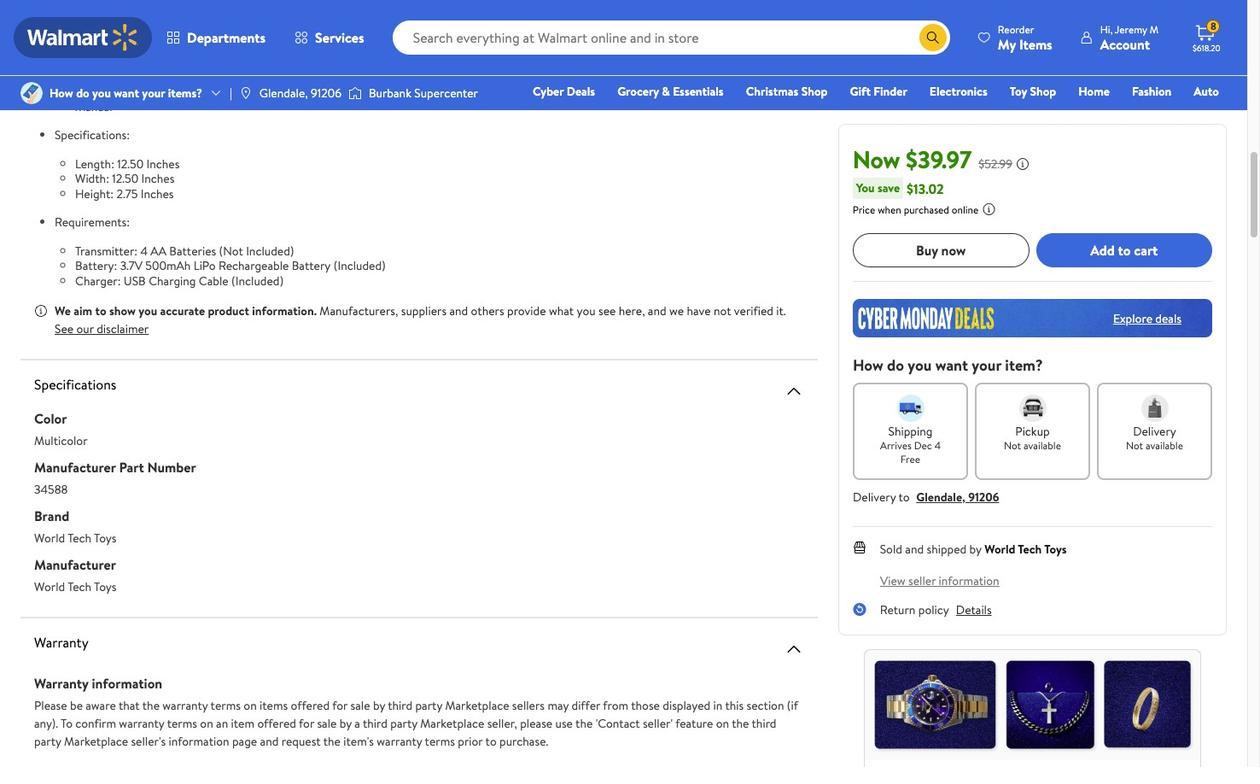 Task type: describe. For each thing, give the bounding box(es) containing it.
how for how do you want your item?
[[853, 355, 884, 376]]

the down this
[[732, 715, 750, 732]]

home link
[[1071, 82, 1118, 101]]

charging inside the transmitter: 4 aa batteries (not included) battery: 3.7v 500mah lipo rechargeable battery (included) charger: usb charging cable (included)
[[149, 272, 196, 289]]

return
[[881, 601, 916, 618]]

1 vertical spatial terms
[[167, 715, 197, 732]]

warranty image
[[784, 639, 805, 660]]

how do you want your items?
[[50, 85, 202, 102]]

delivery for to
[[853, 489, 896, 506]]

provide
[[507, 302, 546, 319]]

1 horizontal spatial on
[[244, 697, 257, 714]]

price when purchased online
[[853, 202, 980, 217]]

0 vertical spatial by
[[970, 541, 983, 558]]

1 horizontal spatial 2.4ghz
[[250, 8, 289, 25]]

not for delivery
[[1127, 438, 1144, 453]]

item
[[231, 715, 255, 732]]

rc
[[351, 8, 368, 25]]

now
[[853, 143, 901, 176]]

burbank supercenter
[[369, 85, 478, 102]]

length: 12.50 inches width: 12.50 inches height: 2.75 inches
[[75, 155, 180, 202]]

burbank
[[369, 85, 412, 102]]

view
[[881, 572, 906, 589]]

policy
[[919, 601, 950, 618]]

2 vertical spatial by
[[340, 715, 352, 732]]

included)
[[246, 242, 294, 259]]

use
[[556, 715, 573, 732]]

rtf
[[328, 8, 349, 25]]

the down "differ"
[[576, 715, 593, 732]]

2 horizontal spatial on
[[716, 715, 730, 732]]

gift finder
[[850, 83, 908, 100]]

Search search field
[[393, 21, 951, 55]]

shipping arrives dec 4 free
[[881, 423, 941, 466]]

and left we
[[648, 302, 667, 319]]

0 vertical spatial glendale,
[[260, 85, 308, 102]]

seller,
[[487, 715, 518, 732]]

you up intent image for shipping
[[908, 355, 932, 376]]

battery:
[[75, 257, 117, 274]]

grogu
[[215, 8, 247, 25]]

12.50 right width:
[[112, 170, 139, 187]]

you
[[857, 179, 876, 196]]

prior
[[458, 733, 483, 750]]

services
[[315, 28, 364, 47]]

to down free
[[899, 489, 910, 506]]

1 vertical spatial offered
[[257, 715, 296, 732]]

buy now
[[917, 241, 967, 260]]

disclaimer
[[97, 320, 149, 337]]

essentials
[[673, 83, 724, 100]]

wars
[[99, 8, 124, 25]]

from
[[603, 697, 629, 714]]

registry link
[[1015, 106, 1074, 125]]

our
[[76, 320, 94, 337]]

view seller information link
[[881, 572, 1000, 589]]

auto link
[[1187, 82, 1228, 101]]

the right that
[[142, 697, 160, 714]]

 image for burbank supercenter
[[349, 85, 362, 102]]

be
[[70, 697, 83, 714]]

cable inside the transmitter: 4 aa batteries (not included) battery: 3.7v 500mah lipo rechargeable battery (included) charger: usb charging cable (included)
[[199, 272, 229, 289]]

1 vertical spatial 2.4ghz
[[75, 38, 114, 55]]

to
[[61, 715, 73, 732]]

fashion link
[[1125, 82, 1180, 101]]

toy shop link
[[1003, 82, 1065, 101]]

you left see
[[577, 302, 596, 319]]

and left others
[[450, 302, 468, 319]]

1 horizontal spatial sale
[[351, 697, 370, 714]]

auto
[[1195, 83, 1220, 100]]

2.75
[[117, 185, 138, 202]]

to inside warranty information please be aware that the warranty terms on items offered for sale by third party marketplace sellers may differ from those displayed in this section (if any). to confirm warranty terms on an item offered for sale by a third party marketplace seller, please use the 'contact seller' feature on the third party marketplace seller's information page and request the item's warranty terms prior to purchase.
[[486, 733, 497, 750]]

items
[[1020, 35, 1053, 53]]

lipo
[[194, 257, 216, 274]]

 image for glendale, 91206
[[239, 86, 253, 100]]

shop for christmas shop
[[802, 83, 828, 100]]

in
[[714, 697, 723, 714]]

drone
[[371, 8, 403, 25]]

0 horizontal spatial sale
[[317, 715, 337, 732]]

0 horizontal spatial on
[[200, 715, 213, 732]]

&
[[662, 83, 670, 100]]

warranty for warranty
[[34, 633, 89, 652]]

any).
[[34, 715, 58, 732]]

how for how do you want your items?
[[50, 85, 73, 102]]

learn more about strikethrough prices image
[[1017, 157, 1031, 171]]

home
[[1079, 83, 1110, 100]]

displayed
[[663, 697, 711, 714]]

500mah inside 'star wars the mandalorian grogu 2.4ghz 4.5ch rtf rc drone 3.7v 500mah rechargeable battery 2.4ghz transmitter usb charging cable 4 spare rotor blades screwdriver manual'
[[100, 23, 146, 40]]

0 vertical spatial terms
[[211, 697, 241, 714]]

intent image for delivery image
[[1142, 395, 1169, 422]]

rechargeable inside the transmitter: 4 aa batteries (not included) battery: 3.7v 500mah lipo rechargeable battery (included) charger: usb charging cable (included)
[[219, 257, 289, 274]]

finder
[[874, 83, 908, 100]]

1 manufacturer from the top
[[34, 458, 116, 477]]

price
[[853, 202, 876, 217]]

cyber
[[533, 83, 564, 100]]

transmitter: 4
[[75, 242, 148, 259]]

intent image for pickup image
[[1020, 395, 1047, 422]]

length:
[[75, 155, 114, 172]]

$52.99
[[980, 155, 1014, 173]]

what
[[549, 302, 574, 319]]

search icon image
[[927, 31, 940, 44]]

how do you want your item?
[[853, 355, 1044, 376]]

2 vertical spatial marketplace
[[64, 733, 128, 750]]

christmas shop
[[746, 83, 828, 100]]

cable inside 'star wars the mandalorian grogu 2.4ghz 4.5ch rtf rc drone 3.7v 500mah rechargeable battery 2.4ghz transmitter usb charging cable 4 spare rotor blades screwdriver manual'
[[150, 53, 180, 70]]

purchased
[[905, 202, 950, 217]]

500mah inside the transmitter: 4 aa batteries (not included) battery: 3.7v 500mah lipo rechargeable battery (included) charger: usb charging cable (included)
[[146, 257, 191, 274]]

departments button
[[152, 17, 280, 58]]

you left rotor
[[92, 85, 111, 102]]

now $39.97
[[853, 143, 973, 176]]

your for items?
[[142, 85, 165, 102]]

2 vertical spatial information
[[169, 733, 229, 750]]

34588
[[34, 481, 68, 498]]

to inside button
[[1119, 241, 1132, 260]]

0 vertical spatial party
[[416, 697, 443, 714]]

star
[[75, 8, 96, 25]]

product
[[208, 302, 249, 319]]

mandalorian
[[148, 8, 212, 25]]

return policy details
[[881, 601, 993, 618]]

walmart image
[[27, 24, 138, 51]]

 image for how do you want your items?
[[21, 82, 43, 104]]

verified
[[735, 302, 774, 319]]

christmas shop link
[[739, 82, 836, 101]]

batteries
[[169, 242, 216, 259]]

gift finder link
[[843, 82, 916, 101]]

0 vertical spatial marketplace
[[445, 697, 510, 714]]

0 vertical spatial information
[[939, 572, 1000, 589]]

gift
[[850, 83, 871, 100]]

deals
[[567, 83, 596, 100]]

section
[[747, 697, 785, 714]]

grocery & essentials
[[618, 83, 724, 100]]

see
[[55, 320, 74, 337]]

battery inside 'star wars the mandalorian grogu 2.4ghz 4.5ch rtf rc drone 3.7v 500mah rechargeable battery 2.4ghz transmitter usb charging cable 4 spare rotor blades screwdriver manual'
[[222, 23, 261, 40]]

registry
[[1023, 107, 1067, 124]]

and inside warranty information please be aware that the warranty terms on items offered for sale by third party marketplace sellers may differ from those displayed in this section (if any). to confirm warranty terms on an item offered for sale by a third party marketplace seller, please use the 'contact seller' feature on the third party marketplace seller's information page and request the item's warranty terms prior to purchase.
[[260, 733, 279, 750]]

0 horizontal spatial for
[[299, 715, 314, 732]]

one debit link
[[1081, 106, 1154, 125]]

it.
[[777, 302, 786, 319]]

3.7v inside 'star wars the mandalorian grogu 2.4ghz 4.5ch rtf rc drone 3.7v 500mah rechargeable battery 2.4ghz transmitter usb charging cable 4 spare rotor blades screwdriver manual'
[[75, 23, 98, 40]]

you save $13.02
[[857, 179, 945, 198]]

2 vertical spatial terms
[[425, 733, 455, 750]]

glendale, 91206 button
[[917, 489, 1000, 506]]

toy
[[1010, 83, 1028, 100]]

0 vertical spatial for
[[332, 697, 348, 714]]

seller's
[[131, 733, 166, 750]]

0 horizontal spatial third
[[363, 715, 388, 732]]

1 horizontal spatial (included)
[[334, 257, 386, 274]]

jeremy
[[1116, 22, 1148, 36]]



Task type: vqa. For each thing, say whether or not it's contained in the screenshot.
Transmitter
yes



Task type: locate. For each thing, give the bounding box(es) containing it.
offered down items
[[257, 715, 296, 732]]

terms
[[211, 697, 241, 714], [167, 715, 197, 732], [425, 733, 455, 750]]

0 vertical spatial rechargeable
[[149, 23, 219, 40]]

part
[[119, 458, 144, 477]]

not down intent image for delivery
[[1127, 438, 1144, 453]]

3.7v left the wars
[[75, 23, 98, 40]]

manual
[[75, 98, 112, 115]]

91206 down services dropdown button
[[311, 85, 342, 102]]

2 shop from the left
[[1031, 83, 1057, 100]]

1 vertical spatial party
[[391, 715, 418, 732]]

how
[[50, 85, 73, 102], [853, 355, 884, 376]]

usb down walmart image
[[75, 53, 97, 70]]

1 vertical spatial warranty
[[119, 715, 164, 732]]

0 vertical spatial warranty
[[163, 697, 208, 714]]

0 vertical spatial warranty
[[34, 633, 89, 652]]

seller'
[[643, 715, 673, 732]]

0 horizontal spatial charging
[[100, 53, 148, 70]]

2.4ghz right grogu
[[250, 8, 289, 25]]

shipping
[[889, 423, 933, 440]]

1 horizontal spatial by
[[373, 697, 385, 714]]

information up details
[[939, 572, 1000, 589]]

0 vertical spatial cable
[[150, 53, 180, 70]]

shipped
[[928, 541, 968, 558]]

you right show
[[139, 302, 157, 319]]

1 shop from the left
[[802, 83, 828, 100]]

(not
[[219, 242, 243, 259]]

0 vertical spatial 4
[[75, 68, 82, 85]]

charging up how do you want your items?
[[100, 53, 148, 70]]

0 vertical spatial your
[[142, 85, 165, 102]]

2 not from the left
[[1127, 438, 1144, 453]]

add
[[1091, 241, 1115, 260]]

when
[[879, 202, 902, 217]]

your for item?
[[972, 355, 1002, 376]]

1 horizontal spatial shop
[[1031, 83, 1057, 100]]

to inside we aim to show you accurate product information. manufacturers, suppliers and others provide what you see here, and we have not verified it. see our disclaimer
[[95, 302, 106, 319]]

0 horizontal spatial do
[[76, 85, 89, 102]]

4 right the dec
[[935, 438, 941, 453]]

(included) down included)
[[232, 272, 284, 289]]

0 vertical spatial offered
[[291, 697, 330, 714]]

charging inside 'star wars the mandalorian grogu 2.4ghz 4.5ch rtf rc drone 3.7v 500mah rechargeable battery 2.4ghz transmitter usb charging cable 4 spare rotor blades screwdriver manual'
[[100, 53, 148, 70]]

0 horizontal spatial battery
[[222, 23, 261, 40]]

to right the prior
[[486, 733, 497, 750]]

available
[[1024, 438, 1062, 453], [1146, 438, 1184, 453]]

8 $618.20
[[1193, 19, 1221, 54]]

1 vertical spatial delivery
[[853, 489, 896, 506]]

0 vertical spatial manufacturer
[[34, 458, 116, 477]]

2 warranty from the top
[[34, 674, 89, 693]]

$39.97
[[907, 143, 973, 176]]

third
[[388, 697, 413, 714], [363, 715, 388, 732], [752, 715, 777, 732]]

not down intent image for pickup
[[1005, 438, 1022, 453]]

and right page
[[260, 733, 279, 750]]

1 vertical spatial by
[[373, 697, 385, 714]]

battery
[[222, 23, 261, 40], [292, 257, 331, 274]]

delivery down intent image for delivery
[[1134, 423, 1177, 440]]

0 vertical spatial 91206
[[311, 85, 342, 102]]

91206
[[311, 85, 342, 102], [969, 489, 1000, 506]]

for up item's
[[332, 697, 348, 714]]

1 vertical spatial usb
[[124, 272, 146, 289]]

1 horizontal spatial 3.7v
[[120, 257, 143, 274]]

cable up the product
[[199, 272, 229, 289]]

1 horizontal spatial information
[[169, 733, 229, 750]]

not for pickup
[[1005, 438, 1022, 453]]

feature
[[676, 715, 714, 732]]

pickup
[[1016, 423, 1050, 440]]

500mah left "lipo"
[[146, 257, 191, 274]]

0 horizontal spatial not
[[1005, 438, 1022, 453]]

delivery up sold
[[853, 489, 896, 506]]

3.7v left aa
[[120, 257, 143, 274]]

 image right |
[[239, 86, 253, 100]]

0 horizontal spatial usb
[[75, 53, 97, 70]]

manufacturer down the brand
[[34, 555, 116, 574]]

0 vertical spatial 2.4ghz
[[250, 8, 289, 25]]

3.7v inside the transmitter: 4 aa batteries (not included) battery: 3.7v 500mah lipo rechargeable battery (included) charger: usb charging cable (included)
[[120, 257, 143, 274]]

specifications:
[[55, 126, 130, 144]]

items?
[[168, 85, 202, 102]]

0 horizontal spatial 2.4ghz
[[75, 38, 114, 55]]

brand
[[34, 507, 69, 525]]

cyber monday deals image
[[853, 299, 1213, 337]]

glendale, down free
[[917, 489, 966, 506]]

terms left the prior
[[425, 733, 455, 750]]

glendale, 91206
[[260, 85, 342, 102]]

4 left spare
[[75, 68, 82, 85]]

0 horizontal spatial by
[[340, 715, 352, 732]]

one
[[1089, 107, 1115, 124]]

want right 'manual'
[[114, 85, 139, 102]]

walmart+ link
[[1161, 106, 1228, 125]]

we
[[55, 302, 71, 319]]

$618.20
[[1193, 42, 1221, 54]]

marketplace up the prior
[[421, 715, 485, 732]]

aim
[[74, 302, 92, 319]]

want for items?
[[114, 85, 139, 102]]

0 horizontal spatial terms
[[167, 715, 197, 732]]

0 horizontal spatial (included)
[[232, 272, 284, 289]]

500mah right the star
[[100, 23, 146, 40]]

available inside delivery not available
[[1146, 438, 1184, 453]]

1 horizontal spatial third
[[388, 697, 413, 714]]

tech
[[68, 530, 92, 547], [1019, 541, 1043, 558], [68, 578, 92, 595]]

sale left a
[[317, 715, 337, 732]]

want for item?
[[936, 355, 969, 376]]

usb up show
[[124, 272, 146, 289]]

 image left 'manual'
[[21, 82, 43, 104]]

christmas
[[746, 83, 799, 100]]

1 vertical spatial do
[[888, 355, 905, 376]]

information down an
[[169, 733, 229, 750]]

your left items?
[[142, 85, 165, 102]]

reorder
[[999, 22, 1035, 36]]

pickup not available
[[1005, 423, 1062, 453]]

sold and shipped by world tech toys
[[881, 541, 1068, 558]]

 image
[[21, 82, 43, 104], [349, 85, 362, 102], [239, 86, 253, 100]]

marketplace up the seller,
[[445, 697, 510, 714]]

do up intent image for shipping
[[888, 355, 905, 376]]

2 horizontal spatial third
[[752, 715, 777, 732]]

0 vertical spatial how
[[50, 85, 73, 102]]

have
[[687, 302, 711, 319]]

(included)
[[334, 257, 386, 274], [232, 272, 284, 289]]

marketplace
[[445, 697, 510, 714], [421, 715, 485, 732], [64, 733, 128, 750]]

legal information image
[[983, 202, 997, 216]]

on down the in
[[716, 715, 730, 732]]

1 horizontal spatial 4
[[935, 438, 941, 453]]

1 horizontal spatial for
[[332, 697, 348, 714]]

available for pickup
[[1024, 438, 1062, 453]]

shop right christmas
[[802, 83, 828, 100]]

2 available from the left
[[1146, 438, 1184, 453]]

sale up a
[[351, 697, 370, 714]]

1 horizontal spatial battery
[[292, 257, 331, 274]]

confirm
[[75, 715, 116, 732]]

cable right rotor
[[150, 53, 180, 70]]

do up specifications:
[[76, 85, 89, 102]]

not
[[1005, 438, 1022, 453], [1127, 438, 1144, 453]]

0 vertical spatial sale
[[351, 697, 370, 714]]

seller
[[909, 572, 937, 589]]

0 horizontal spatial  image
[[21, 82, 43, 104]]

and
[[450, 302, 468, 319], [648, 302, 667, 319], [906, 541, 925, 558], [260, 733, 279, 750]]

1 vertical spatial information
[[92, 674, 162, 693]]

usb inside the transmitter: 4 aa batteries (not included) battery: 3.7v 500mah lipo rechargeable battery (included) charger: usb charging cable (included)
[[124, 272, 146, 289]]

how up "arrives"
[[853, 355, 884, 376]]

charging up accurate
[[149, 272, 196, 289]]

available down intent image for pickup
[[1024, 438, 1062, 453]]

here,
[[619, 302, 645, 319]]

battery up information. at the top of the page
[[292, 257, 331, 274]]

differ
[[572, 697, 601, 714]]

2 horizontal spatial terms
[[425, 733, 455, 750]]

1 vertical spatial manufacturer
[[34, 555, 116, 574]]

requirements:
[[55, 214, 130, 231]]

transmitter: 4 aa batteries (not included) battery: 3.7v 500mah lipo rechargeable battery (included) charger: usb charging cable (included)
[[75, 242, 386, 289]]

1 vertical spatial marketplace
[[421, 715, 485, 732]]

cable
[[150, 53, 180, 70], [199, 272, 229, 289]]

0 vertical spatial delivery
[[1134, 423, 1177, 440]]

online
[[953, 202, 980, 217]]

item's
[[344, 733, 374, 750]]

rechargeable inside 'star wars the mandalorian grogu 2.4ghz 4.5ch rtf rc drone 3.7v 500mah rechargeable battery 2.4ghz transmitter usb charging cable 4 spare rotor blades screwdriver manual'
[[149, 23, 219, 40]]

0 horizontal spatial cable
[[150, 53, 180, 70]]

available down intent image for delivery
[[1146, 438, 1184, 453]]

1 vertical spatial charging
[[149, 272, 196, 289]]

0 horizontal spatial shop
[[802, 83, 828, 100]]

your left item?
[[972, 355, 1002, 376]]

shop up registry
[[1031, 83, 1057, 100]]

to left cart
[[1119, 241, 1132, 260]]

show
[[109, 302, 136, 319]]

1 vertical spatial rechargeable
[[219, 257, 289, 274]]

glendale,
[[260, 85, 308, 102], [917, 489, 966, 506]]

0 vertical spatial want
[[114, 85, 139, 102]]

0 vertical spatial battery
[[222, 23, 261, 40]]

0 horizontal spatial 4
[[75, 68, 82, 85]]

by right shipped
[[970, 541, 983, 558]]

1 vertical spatial want
[[936, 355, 969, 376]]

|
[[230, 85, 232, 102]]

1 vertical spatial for
[[299, 715, 314, 732]]

2 horizontal spatial information
[[939, 572, 1000, 589]]

0 horizontal spatial your
[[142, 85, 165, 102]]

deals
[[1156, 310, 1182, 327]]

by left a
[[340, 715, 352, 732]]

free
[[901, 452, 921, 466]]

1 vertical spatial cable
[[199, 272, 229, 289]]

an
[[216, 715, 228, 732]]

battery inside the transmitter: 4 aa batteries (not included) battery: 3.7v 500mah lipo rechargeable battery (included) charger: usb charging cable (included)
[[292, 257, 331, 274]]

not inside delivery not available
[[1127, 438, 1144, 453]]

explore deals
[[1114, 310, 1182, 327]]

hi, jeremy m account
[[1101, 22, 1159, 53]]

now
[[942, 241, 967, 260]]

12.50 up 2.75
[[117, 155, 144, 172]]

do for how do you want your items?
[[76, 85, 89, 102]]

to
[[1119, 241, 1132, 260], [95, 302, 106, 319], [899, 489, 910, 506], [486, 733, 497, 750]]

Walmart Site-Wide search field
[[393, 21, 951, 55]]

color
[[34, 409, 67, 428]]

0 vertical spatial charging
[[100, 53, 148, 70]]

(included) up manufacturers,
[[334, 257, 386, 274]]

1 horizontal spatial 91206
[[969, 489, 1000, 506]]

4.5ch
[[292, 8, 325, 25]]

for up request
[[299, 715, 314, 732]]

rechargeable up blades
[[149, 23, 219, 40]]

marketplace down "confirm"
[[64, 733, 128, 750]]

debit
[[1117, 107, 1147, 124]]

0 horizontal spatial want
[[114, 85, 139, 102]]

1 horizontal spatial  image
[[239, 86, 253, 100]]

warranty for warranty information please be aware that the warranty terms on items offered for sale by third party marketplace sellers may differ from those displayed in this section (if any). to confirm warranty terms on an item offered for sale by a third party marketplace seller, please use the 'contact seller' feature on the third party marketplace seller's information page and request the item's warranty terms prior to purchase.
[[34, 674, 89, 693]]

suppliers
[[401, 302, 447, 319]]

toys
[[94, 530, 117, 547], [1045, 541, 1068, 558], [94, 578, 117, 595]]

a
[[355, 715, 360, 732]]

1 vertical spatial 500mah
[[146, 257, 191, 274]]

cyber deals link
[[525, 82, 603, 101]]

2 horizontal spatial  image
[[349, 85, 362, 102]]

hi,
[[1101, 22, 1113, 36]]

delivery inside delivery not available
[[1134, 423, 1177, 440]]

glendale, right |
[[260, 85, 308, 102]]

information up that
[[92, 674, 162, 693]]

1 vertical spatial how
[[853, 355, 884, 376]]

2 horizontal spatial by
[[970, 541, 983, 558]]

and right sold
[[906, 541, 925, 558]]

usb inside 'star wars the mandalorian grogu 2.4ghz 4.5ch rtf rc drone 3.7v 500mah rechargeable battery 2.4ghz transmitter usb charging cable 4 spare rotor blades screwdriver manual'
[[75, 53, 97, 70]]

cyber deals
[[533, 83, 596, 100]]

cart
[[1135, 241, 1159, 260]]

91206 up sold and shipped by world tech toys
[[969, 489, 1000, 506]]

warranty inside warranty information please be aware that the warranty terms on items offered for sale by third party marketplace sellers may differ from those displayed in this section (if any). to confirm warranty terms on an item offered for sale by a third party marketplace seller, please use the 'contact seller' feature on the third party marketplace seller's information page and request the item's warranty terms prior to purchase.
[[34, 674, 89, 693]]

4 inside 'star wars the mandalorian grogu 2.4ghz 4.5ch rtf rc drone 3.7v 500mah rechargeable battery 2.4ghz transmitter usb charging cable 4 spare rotor blades screwdriver manual'
[[75, 68, 82, 85]]

delivery to glendale, 91206
[[853, 489, 1000, 506]]

0 horizontal spatial glendale,
[[260, 85, 308, 102]]

width:
[[75, 170, 109, 187]]

1 horizontal spatial delivery
[[1134, 423, 1177, 440]]

1 horizontal spatial do
[[888, 355, 905, 376]]

0 vertical spatial usb
[[75, 53, 97, 70]]

delivery for not
[[1134, 423, 1177, 440]]

0 horizontal spatial information
[[92, 674, 162, 693]]

0 horizontal spatial 3.7v
[[75, 23, 98, 40]]

1 horizontal spatial want
[[936, 355, 969, 376]]

1 vertical spatial 3.7v
[[120, 257, 143, 274]]

1 vertical spatial your
[[972, 355, 1002, 376]]

arrives
[[881, 438, 912, 453]]

manufacturer down multicolor
[[34, 458, 116, 477]]

intent image for shipping image
[[897, 395, 925, 422]]

by up item's
[[373, 697, 385, 714]]

1 vertical spatial 91206
[[969, 489, 1000, 506]]

battery up |
[[222, 23, 261, 40]]

0 horizontal spatial available
[[1024, 438, 1062, 453]]

want left item?
[[936, 355, 969, 376]]

not inside the pickup not available
[[1005, 438, 1022, 453]]

0 horizontal spatial delivery
[[853, 489, 896, 506]]

fashion
[[1133, 83, 1172, 100]]

accurate
[[160, 302, 205, 319]]

terms left an
[[167, 715, 197, 732]]

shop for toy shop
[[1031, 83, 1057, 100]]

rechargeable right "lipo"
[[219, 257, 289, 274]]

1 available from the left
[[1024, 438, 1062, 453]]

1 horizontal spatial usb
[[124, 272, 146, 289]]

1 horizontal spatial your
[[972, 355, 1002, 376]]

we aim to show you accurate product information. manufacturers, suppliers and others provide what you see here, and we have not verified it. see our disclaimer
[[55, 302, 786, 337]]

1 warranty from the top
[[34, 633, 89, 652]]

offered
[[291, 697, 330, 714], [257, 715, 296, 732]]

1 horizontal spatial glendale,
[[917, 489, 966, 506]]

this
[[726, 697, 744, 714]]

on left an
[[200, 715, 213, 732]]

on up the item
[[244, 697, 257, 714]]

 image left burbank
[[349, 85, 362, 102]]

(if
[[788, 697, 799, 714]]

multicolor
[[34, 432, 88, 449]]

2 manufacturer from the top
[[34, 555, 116, 574]]

2.4ghz up spare
[[75, 38, 114, 55]]

2 vertical spatial party
[[34, 733, 61, 750]]

offered right items
[[291, 697, 330, 714]]

2 vertical spatial warranty
[[377, 733, 422, 750]]

m
[[1150, 22, 1159, 36]]

how left 'manual'
[[50, 85, 73, 102]]

buy now button
[[853, 233, 1030, 267]]

0 vertical spatial 3.7v
[[75, 23, 98, 40]]

do for how do you want your item?
[[888, 355, 905, 376]]

1 not from the left
[[1005, 438, 1022, 453]]

terms up an
[[211, 697, 241, 714]]

available inside the pickup not available
[[1024, 438, 1062, 453]]

usb
[[75, 53, 97, 70], [124, 272, 146, 289]]

1 vertical spatial warranty
[[34, 674, 89, 693]]

the left item's
[[324, 733, 341, 750]]

to right aim at left
[[95, 302, 106, 319]]

spare
[[85, 68, 115, 85]]

specifications image
[[784, 381, 805, 402]]

do
[[76, 85, 89, 102], [888, 355, 905, 376]]

0 horizontal spatial how
[[50, 85, 73, 102]]

4 inside shipping arrives dec 4 free
[[935, 438, 941, 453]]

item?
[[1006, 355, 1044, 376]]

available for delivery
[[1146, 438, 1184, 453]]



